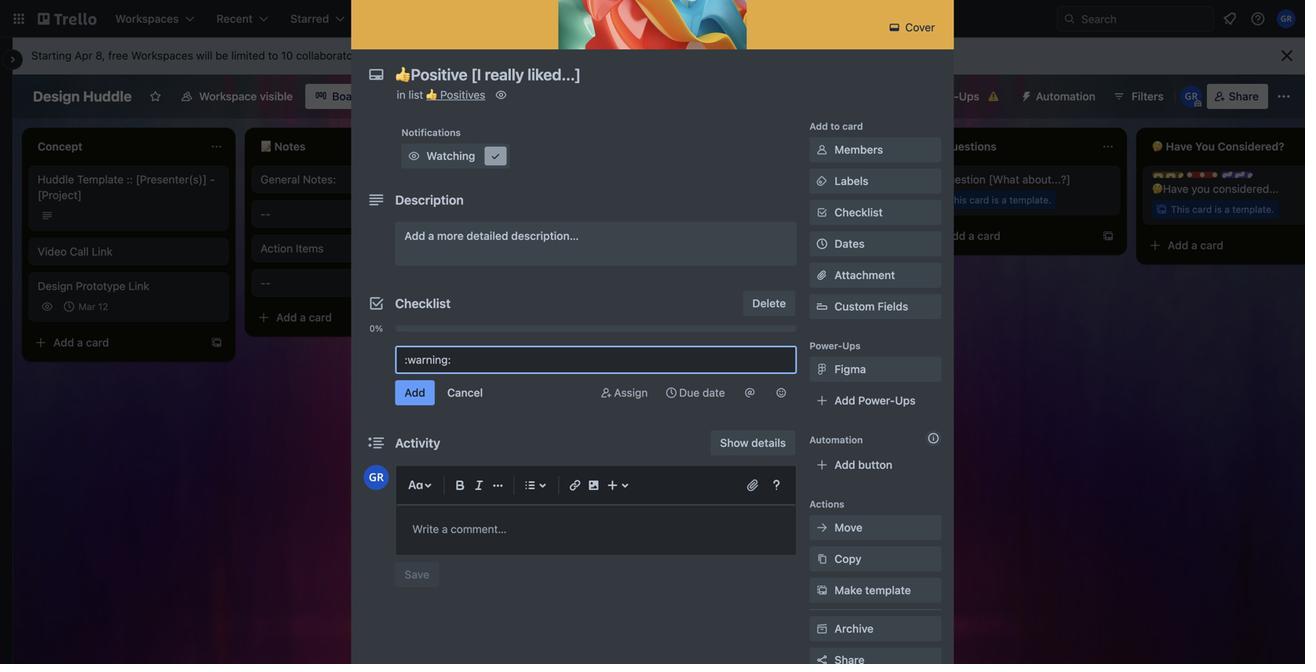 Task type: locate. For each thing, give the bounding box(es) containing it.
2 horizontal spatial this card is a template.
[[1171, 204, 1274, 215]]

sm image right not on the right top of page
[[814, 173, 830, 189]]

design inside text box
[[33, 88, 80, 105]]

0 horizontal spatial this card is a template.
[[725, 195, 829, 206]]

sm image down add an item text field
[[598, 385, 614, 401]]

automation left "filters" button
[[1036, 90, 1096, 103]]

assign link
[[592, 381, 654, 406]]

show menu image
[[1276, 89, 1292, 104]]

is down 🤔have you considered...
[[1215, 204, 1222, 215]]

is down [i'm
[[769, 195, 776, 206]]

sm image inside 'cover' link
[[887, 20, 903, 35]]

add a card button down 🤔have you considered... "link"
[[1143, 233, 1305, 258]]

0 horizontal spatial more
[[400, 49, 426, 62]]

power-ups down 'cover'
[[922, 90, 980, 103]]

custom
[[835, 300, 875, 313]]

sm image inside automation button
[[1014, 84, 1036, 106]]

1 vertical spatial -- link
[[261, 276, 443, 291]]

1 vertical spatial checklist
[[395, 296, 451, 311]]

add a card down items
[[276, 311, 332, 324]]

add a card down the 🙋question
[[945, 230, 1001, 243]]

date
[[703, 387, 725, 400]]

1 vertical spatial link
[[129, 280, 149, 293]]

to up members in the right top of the page
[[831, 121, 840, 132]]

cancel
[[447, 387, 483, 400]]

sm image inside make template link
[[814, 583, 830, 599]]

color: purple, title: none image
[[1221, 172, 1253, 178]]

visible
[[260, 90, 293, 103]]

power-ups up figma
[[810, 341, 861, 352]]

about
[[429, 49, 458, 62]]

sm image inside "archive" link
[[814, 622, 830, 637]]

sm image
[[1014, 84, 1036, 106], [493, 87, 509, 103], [814, 142, 830, 158], [406, 148, 422, 164], [814, 173, 830, 189], [598, 385, 614, 401], [742, 385, 758, 401], [774, 385, 789, 401], [814, 583, 830, 599]]

this down 🤔have
[[1171, 204, 1190, 215]]

add a card down you
[[1168, 239, 1224, 252]]

design down video
[[38, 280, 73, 293]]

2 -- from the top
[[261, 277, 271, 290]]

add down description
[[405, 230, 425, 243]]

video call link
[[38, 245, 113, 258]]

template. down 👎negative [i'm not sure about...] link
[[787, 195, 829, 206]]

1 vertical spatial power-
[[810, 341, 843, 352]]

learn more about collaborator limits link
[[369, 49, 552, 62]]

design for design prototype link
[[38, 280, 73, 293]]

add a card down [i
[[499, 346, 555, 359]]

0 vertical spatial ups
[[959, 90, 980, 103]]

liked...]
[[577, 312, 614, 325]]

0 horizontal spatial checklist
[[395, 296, 451, 311]]

this down 👎negative
[[725, 195, 744, 206]]

sure
[[807, 173, 829, 186]]

greg robinson (gregrobinson96) image right open information menu image
[[1277, 9, 1296, 28]]

1 vertical spatial huddle
[[38, 173, 74, 186]]

sm image for due date link
[[664, 385, 679, 401]]

0 horizontal spatial to
[[268, 49, 278, 62]]

add down the action items
[[276, 311, 297, 324]]

None submit
[[395, 381, 435, 406]]

add a card for add a card button underneath the [what
[[945, 230, 1001, 243]]

automation inside button
[[1036, 90, 1096, 103]]

checklist
[[835, 206, 883, 219], [395, 296, 451, 311]]

0 vertical spatial greg robinson (gregrobinson96) image
[[1277, 9, 1296, 28]]

sm image inside members link
[[814, 142, 830, 158]]

is down 🙋question [what about...?]
[[992, 195, 999, 206]]

2 horizontal spatial template.
[[1233, 204, 1274, 215]]

1 horizontal spatial huddle
[[83, 88, 132, 105]]

link
[[92, 245, 113, 258], [129, 280, 149, 293]]

star or unstar board image
[[149, 90, 162, 103]]

primary element
[[0, 0, 1305, 38]]

0 vertical spatial link
[[92, 245, 113, 258]]

2 horizontal spatial ups
[[959, 90, 980, 103]]

this card is a template.
[[725, 195, 829, 206], [948, 195, 1052, 206], [1171, 204, 1274, 215]]

add a card down mar 12 option
[[53, 336, 109, 349]]

0 horizontal spatial greg robinson (gregrobinson96) image
[[364, 465, 389, 491]]

0 horizontal spatial link
[[92, 245, 113, 258]]

design for design huddle
[[33, 88, 80, 105]]

0 horizontal spatial automation
[[810, 435, 863, 446]]

items
[[296, 242, 324, 255]]

add a card button down really
[[474, 340, 647, 366]]

1 horizontal spatial power-ups
[[922, 90, 980, 103]]

-- link up action items link
[[261, 206, 443, 222]]

1 horizontal spatial more
[[437, 230, 464, 243]]

ups inside button
[[959, 90, 980, 103]]

1 horizontal spatial checklist
[[835, 206, 883, 219]]

create from template… image
[[879, 230, 892, 243]]

a down items
[[300, 311, 306, 324]]

add a card for add a card button under action items link
[[276, 311, 332, 324]]

more left detailed
[[437, 230, 464, 243]]

sm image for "archive" link
[[814, 622, 830, 637]]

1 vertical spatial power-ups
[[810, 341, 861, 352]]

action
[[261, 242, 293, 255]]

power-ups
[[922, 90, 980, 103], [810, 341, 861, 352]]

1 horizontal spatial link
[[129, 280, 149, 293]]

show details link
[[711, 431, 796, 456]]

workspace visible
[[199, 90, 293, 103]]

-- down action on the left
[[261, 277, 271, 290]]

0 vertical spatial automation
[[1036, 90, 1096, 103]]

text styles image
[[406, 476, 425, 495]]

design prototype link
[[38, 280, 149, 293]]

sm image for copy link
[[814, 552, 830, 568]]

this card is a template. down [i'm
[[725, 195, 829, 206]]

cancel link
[[438, 381, 492, 406]]

0 horizontal spatial is
[[769, 195, 776, 206]]

attachment button
[[810, 263, 942, 288]]

add
[[810, 121, 828, 132], [405, 230, 425, 243], [945, 230, 966, 243], [1168, 239, 1189, 252], [276, 311, 297, 324], [53, 336, 74, 349], [499, 346, 520, 359], [835, 394, 856, 407], [835, 459, 856, 472]]

12
[[98, 301, 108, 312]]

-- up action on the left
[[261, 208, 271, 221]]

0 vertical spatial checklist
[[835, 206, 883, 219]]

prototype
[[76, 280, 126, 293]]

show
[[720, 437, 749, 450]]

1 -- from the top
[[261, 208, 271, 221]]

0 horizontal spatial ups
[[843, 341, 861, 352]]

really
[[547, 312, 574, 325]]

this
[[725, 195, 744, 206], [948, 195, 967, 206], [1171, 204, 1190, 215]]

None text field
[[387, 60, 905, 89]]

template. down 🙋question [what about...?] link
[[1010, 195, 1052, 206]]

Mar 12 checkbox
[[60, 297, 113, 316]]

watching button
[[402, 144, 510, 169]]

workspace
[[199, 90, 257, 103]]

0 vertical spatial --
[[261, 208, 271, 221]]

2 horizontal spatial power-
[[922, 90, 959, 103]]

a down the [what
[[1002, 195, 1007, 206]]

details
[[752, 437, 786, 450]]

checklist button
[[810, 200, 942, 225]]

ups
[[959, 90, 980, 103], [843, 341, 861, 352], [895, 394, 916, 407]]

sm image inside move link
[[814, 520, 830, 536]]

cover
[[903, 21, 935, 34]]

sm image inside "watching" button
[[406, 148, 422, 164]]

2 horizontal spatial is
[[1215, 204, 1222, 215]]

[what
[[989, 173, 1020, 186]]

open help dialog image
[[767, 476, 786, 495]]

add a card button
[[920, 224, 1093, 249], [1143, 233, 1305, 258], [251, 305, 424, 330], [28, 330, 201, 356], [474, 340, 647, 366]]

0 vertical spatial power-ups
[[922, 90, 980, 103]]

--
[[261, 208, 271, 221], [261, 277, 271, 290]]

🤔have you considered... link
[[1152, 181, 1305, 197]]

italic ⌘i image
[[470, 476, 489, 495]]

checklist inside button
[[835, 206, 883, 219]]

add a card button down 12
[[28, 330, 201, 356]]

sm image down the 'add to card'
[[814, 142, 830, 158]]

activity
[[395, 436, 440, 451]]

1 horizontal spatial this card is a template.
[[948, 195, 1052, 206]]

1 horizontal spatial template.
[[1010, 195, 1052, 206]]

attach and insert link image
[[745, 478, 761, 494]]

1 horizontal spatial ups
[[895, 394, 916, 407]]

greg robinson (gregrobinson96) image left text styles icon
[[364, 465, 389, 491]]

link down the video call link link
[[129, 280, 149, 293]]

sm image for members link
[[814, 142, 830, 158]]

template. down considered...
[[1233, 204, 1274, 215]]

link for video call link
[[92, 245, 113, 258]]

move link
[[810, 516, 942, 541]]

huddle template :: [presenter(s)] - [project] link
[[38, 172, 220, 203]]

0 vertical spatial -- link
[[261, 206, 443, 222]]

1 -- link from the top
[[261, 206, 443, 222]]

huddle up [project]
[[38, 173, 74, 186]]

0 horizontal spatial huddle
[[38, 173, 74, 186]]

bold ⌘b image
[[451, 476, 470, 495]]

this card is a template. down 🤔have you considered... "link"
[[1171, 204, 1274, 215]]

dates
[[835, 237, 865, 250]]

automation up "add button"
[[810, 435, 863, 446]]

sm image inside assign "link"
[[598, 385, 614, 401]]

Board name text field
[[25, 84, 140, 109]]

power- up figma
[[810, 341, 843, 352]]

cover link
[[882, 15, 945, 40]]

due
[[679, 387, 700, 400]]

2 vertical spatial power-
[[858, 394, 895, 407]]

a down 👍positive
[[523, 346, 529, 359]]

sm image down notifications on the left
[[406, 148, 422, 164]]

0 vertical spatial power-
[[922, 90, 959, 103]]

0%
[[370, 324, 383, 334]]

members link
[[810, 137, 942, 162]]

add power-ups link
[[810, 389, 942, 414]]

[project]
[[38, 189, 82, 202]]

sm image inside copy link
[[814, 552, 830, 568]]

design
[[33, 88, 80, 105], [38, 280, 73, 293]]

1 horizontal spatial automation
[[1036, 90, 1096, 103]]

add down mar 12 option
[[53, 336, 74, 349]]

1 vertical spatial design
[[38, 280, 73, 293]]

sm image
[[887, 20, 903, 35], [488, 148, 504, 164], [814, 362, 830, 378], [664, 385, 679, 401], [814, 520, 830, 536], [814, 552, 830, 568], [814, 622, 830, 637]]

0 vertical spatial design
[[33, 88, 80, 105]]

greg robinson (gregrobinson96) image
[[1277, 9, 1296, 28], [364, 465, 389, 491]]

add a card for add a card button under really
[[499, 346, 555, 359]]

filters button
[[1108, 84, 1169, 109]]

0 horizontal spatial power-ups
[[810, 341, 861, 352]]

1 horizontal spatial to
[[831, 121, 840, 132]]

custom fields button
[[810, 299, 942, 315]]

-- link down action items link
[[261, 276, 443, 291]]

design prototype link link
[[38, 279, 220, 294]]

is
[[769, 195, 776, 206], [992, 195, 999, 206], [1215, 204, 1222, 215]]

more formatting image
[[489, 476, 507, 495]]

watching
[[427, 150, 475, 162]]

custom fields
[[835, 300, 909, 313]]

sm image inside labels link
[[814, 173, 830, 189]]

1 horizontal spatial greg robinson (gregrobinson96) image
[[1277, 9, 1296, 28]]

👍 positives link
[[426, 88, 486, 101]]

1 vertical spatial --
[[261, 277, 271, 290]]

-- for second -- link from the bottom of the page
[[261, 208, 271, 221]]

huddle inside text box
[[83, 88, 132, 105]]

link right call
[[92, 245, 113, 258]]

more right learn
[[400, 49, 426, 62]]

power- down figma
[[858, 394, 895, 407]]

you
[[1192, 183, 1210, 195]]

0 vertical spatial huddle
[[83, 88, 132, 105]]

this down the 🙋question
[[948, 195, 967, 206]]

a
[[779, 195, 784, 206], [1002, 195, 1007, 206], [1225, 204, 1230, 215], [428, 230, 434, 243], [969, 230, 975, 243], [1192, 239, 1198, 252], [300, 311, 306, 324], [77, 336, 83, 349], [523, 346, 529, 359]]

2 vertical spatial ups
[[895, 394, 916, 407]]

not
[[788, 173, 804, 186]]

design down starting
[[33, 88, 80, 105]]

sm image for assign "link"
[[598, 385, 614, 401]]

template.
[[787, 195, 829, 206], [1010, 195, 1052, 206], [1233, 204, 1274, 215]]

delete
[[753, 297, 786, 310]]

this card is a template. down 🙋question [what about...?]
[[948, 195, 1052, 206]]

sm image for labels link
[[814, 173, 830, 189]]

-
[[210, 173, 215, 186], [261, 208, 266, 221], [266, 208, 271, 221], [261, 277, 266, 290], [266, 277, 271, 290]]

👎negative [i'm not sure about...] link
[[706, 172, 889, 188]]

sm image inside due date link
[[664, 385, 679, 401]]

2 horizontal spatial this
[[1171, 204, 1190, 215]]

description…
[[511, 230, 579, 243]]

1 vertical spatial more
[[437, 230, 464, 243]]

8,
[[96, 49, 105, 62]]

to left 10 on the top left
[[268, 49, 278, 62]]

save button
[[395, 563, 439, 588]]

create from template… image
[[1102, 230, 1115, 243], [433, 312, 446, 324], [210, 337, 223, 349], [656, 347, 669, 359]]

add down 🤔have
[[1168, 239, 1189, 252]]

sm image right power-ups button
[[1014, 84, 1036, 106]]

power- down 'cover'
[[922, 90, 959, 103]]

huddle down 8,
[[83, 88, 132, 105]]

sm image left make
[[814, 583, 830, 599]]



Task type: describe. For each thing, give the bounding box(es) containing it.
positives
[[440, 88, 486, 101]]

collaborators.
[[296, 49, 366, 62]]

link for design prototype link
[[129, 280, 149, 293]]

color: red, title: none image
[[1187, 172, 1218, 178]]

archive
[[835, 623, 874, 636]]

0 vertical spatial more
[[400, 49, 426, 62]]

🤔have you considered...
[[1152, 183, 1279, 195]]

a down you
[[1192, 239, 1198, 252]]

search image
[[1064, 13, 1076, 25]]

limited
[[231, 49, 265, 62]]

image image
[[584, 476, 603, 495]]

add up sure
[[810, 121, 828, 132]]

1 horizontal spatial is
[[992, 195, 999, 206]]

sm image right positives
[[493, 87, 509, 103]]

2 -- link from the top
[[261, 276, 443, 291]]

editor toolbar toolbar
[[403, 473, 789, 498]]

add a card button down the [what
[[920, 224, 1093, 249]]

add down 👍positive
[[499, 346, 520, 359]]

learn
[[369, 49, 397, 62]]

::
[[127, 173, 133, 186]]

more inside add a more detailed description… link
[[437, 230, 464, 243]]

0 notifications image
[[1221, 9, 1239, 28]]

add a card for add a card button underneath 12
[[53, 336, 109, 349]]

board
[[332, 90, 363, 103]]

add down figma
[[835, 394, 856, 407]]

copy link
[[810, 547, 942, 572]]

color: yellow, title: none image
[[1152, 172, 1184, 178]]

add a more detailed description… link
[[395, 222, 797, 266]]

action items link
[[261, 241, 443, 257]]

- inside huddle template :: [presenter(s)] - [project]
[[210, 173, 215, 186]]

video call link link
[[38, 244, 220, 260]]

free
[[108, 49, 128, 62]]

add a more detailed description…
[[405, 230, 579, 243]]

will
[[196, 49, 213, 62]]

template
[[77, 173, 124, 186]]

due date
[[679, 387, 725, 400]]

open information menu image
[[1250, 11, 1266, 27]]

starting
[[31, 49, 72, 62]]

greg robinson (gregrobinson96) image inside primary element
[[1277, 9, 1296, 28]]

1 vertical spatial ups
[[843, 341, 861, 352]]

0 horizontal spatial power-
[[810, 341, 843, 352]]

fields
[[878, 300, 909, 313]]

Main content area, start typing to enter text. text field
[[412, 520, 780, 539]]

sm image up details
[[774, 385, 789, 401]]

a down description
[[428, 230, 434, 243]]

👍positive [i really liked...]
[[484, 312, 614, 325]]

collaborator
[[461, 49, 522, 62]]

move
[[835, 522, 863, 535]]

lists image
[[521, 476, 540, 495]]

sm image for move link
[[814, 520, 830, 536]]

10
[[281, 49, 293, 62]]

link image
[[566, 476, 584, 495]]

design huddle
[[33, 88, 132, 105]]

Search field
[[1076, 7, 1214, 31]]

sm image for make template link
[[814, 583, 830, 599]]

about...?]
[[1023, 173, 1071, 186]]

copy
[[835, 553, 862, 566]]

1 vertical spatial automation
[[810, 435, 863, 446]]

in list 👍 positives
[[397, 88, 486, 101]]

🙋question [what about...?]
[[929, 173, 1071, 186]]

template
[[865, 584, 911, 597]]

[i
[[537, 312, 544, 325]]

apr
[[75, 49, 93, 62]]

starting apr 8, free workspaces will be limited to 10 collaborators. learn more about collaborator limits
[[31, 49, 552, 62]]

add button
[[835, 459, 893, 472]]

limits
[[525, 49, 552, 62]]

sm image for "watching" button
[[406, 148, 422, 164]]

save
[[405, 569, 430, 582]]

in
[[397, 88, 406, 101]]

huddle inside huddle template :: [presenter(s)] - [project]
[[38, 173, 74, 186]]

share
[[1229, 90, 1259, 103]]

👍positive [i really liked...] link
[[484, 311, 666, 326]]

1 horizontal spatial this
[[948, 195, 967, 206]]

power-ups inside button
[[922, 90, 980, 103]]

👎negative [i'm not sure about...]
[[706, 173, 875, 186]]

make template
[[835, 584, 911, 597]]

sm image inside "watching" button
[[488, 148, 504, 164]]

🙋question [what about...?] link
[[929, 172, 1111, 188]]

a down [i'm
[[779, 195, 784, 206]]

general notes: link
[[261, 172, 443, 188]]

power- inside button
[[922, 90, 959, 103]]

greg robinson (gregrobinson96) image
[[1180, 86, 1202, 108]]

assign
[[614, 387, 648, 400]]

sm image for 'cover' link
[[887, 20, 903, 35]]

detailed
[[467, 230, 508, 243]]

add button button
[[810, 453, 942, 478]]

about...]
[[832, 173, 875, 186]]

notifications
[[402, 127, 461, 138]]

automation button
[[1014, 84, 1105, 109]]

add a card for add a card button underneath 🤔have you considered... "link"
[[1168, 239, 1224, 252]]

add down the 🙋question
[[945, 230, 966, 243]]

board link
[[306, 84, 372, 109]]

make template link
[[810, 579, 942, 604]]

workspaces
[[131, 49, 193, 62]]

a down the 🙋question
[[969, 230, 975, 243]]

-- for 1st -- link from the bottom of the page
[[261, 277, 271, 290]]

1 horizontal spatial power-
[[858, 394, 895, 407]]

archive link
[[810, 617, 942, 642]]

workspace visible button
[[171, 84, 302, 109]]

a down 🤔have you considered... "link"
[[1225, 204, 1230, 215]]

🤔have
[[1152, 183, 1189, 195]]

sm image for automation button
[[1014, 84, 1036, 106]]

call
[[70, 245, 89, 258]]

Add an item text field
[[395, 346, 797, 374]]

add power-ups
[[835, 394, 916, 407]]

👍positive
[[484, 312, 534, 325]]

considered...
[[1213, 183, 1279, 195]]

due date link
[[657, 381, 733, 406]]

1 vertical spatial greg robinson (gregrobinson96) image
[[364, 465, 389, 491]]

description
[[395, 193, 464, 208]]

labels link
[[810, 169, 942, 194]]

attachment
[[835, 269, 895, 282]]

actions
[[810, 499, 845, 510]]

power-ups button
[[891, 84, 1011, 109]]

labels
[[835, 175, 869, 188]]

show details
[[720, 437, 786, 450]]

1 vertical spatial to
[[831, 121, 840, 132]]

0 horizontal spatial template.
[[787, 195, 829, 206]]

button
[[858, 459, 893, 472]]

0 horizontal spatial this
[[725, 195, 744, 206]]

a down mar 12 option
[[77, 336, 83, 349]]

sm image right date
[[742, 385, 758, 401]]

huddle template :: [presenter(s)] - [project]
[[38, 173, 215, 202]]

add a card button down action items link
[[251, 305, 424, 330]]

0 vertical spatial to
[[268, 49, 278, 62]]

dates button
[[810, 232, 942, 257]]

notes:
[[303, 173, 336, 186]]

share button
[[1207, 84, 1268, 109]]

add left button
[[835, 459, 856, 472]]

👎negative
[[706, 173, 762, 186]]



Task type: vqa. For each thing, say whether or not it's contained in the screenshot.
the bottommost Starred Icon
no



